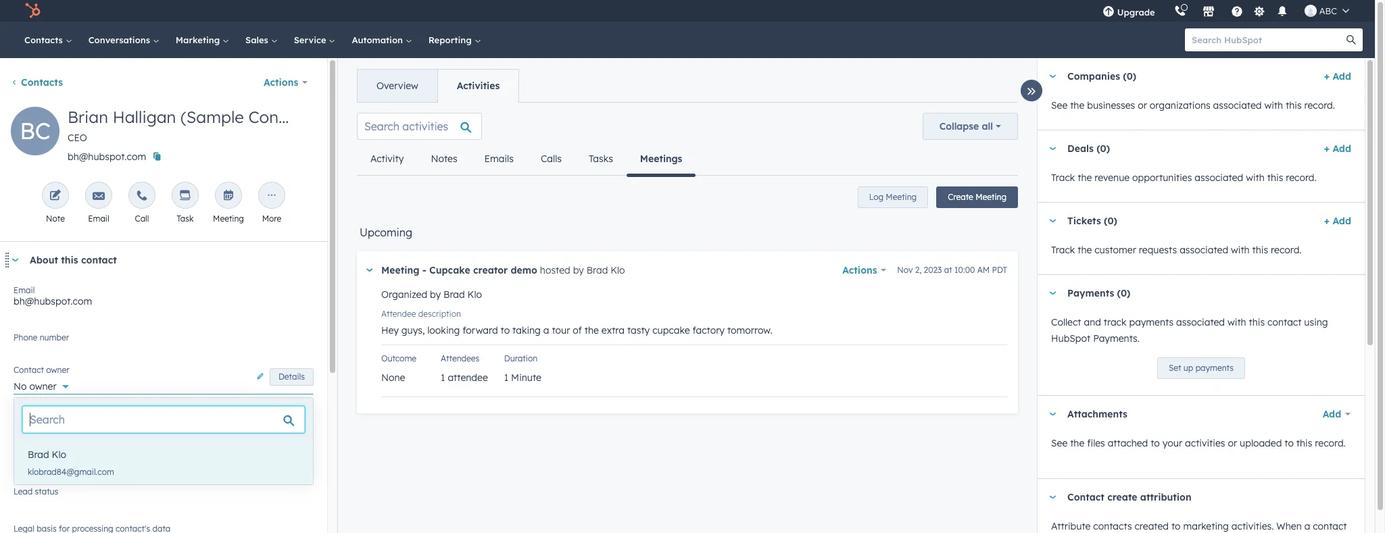 Task type: describe. For each thing, give the bounding box(es) containing it.
track the customer requests associated with this record.
[[1052, 244, 1302, 256]]

(0) for payments (0)
[[1118, 287, 1131, 300]]

tomorrow.
[[728, 325, 773, 337]]

attribute
[[1052, 521, 1091, 533]]

payments.
[[1094, 333, 1140, 345]]

+ add button for track the revenue opportunities associated with this record.
[[1325, 141, 1352, 157]]

search button
[[1340, 28, 1363, 51]]

+ add button for track the customer requests associated with this record.
[[1325, 213, 1352, 229]]

(0) for deals (0)
[[1097, 143, 1111, 155]]

halligan
[[113, 107, 176, 127]]

contacts inside "link"
[[24, 34, 65, 45]]

meeting left the -
[[381, 264, 420, 277]]

when
[[1277, 521, 1302, 533]]

minute
[[511, 372, 542, 384]]

email bh@hubspot.com
[[14, 285, 92, 308]]

1 vertical spatial contacts link
[[11, 76, 63, 89]]

menu containing abc
[[1093, 0, 1359, 22]]

meetings
[[640, 153, 683, 165]]

+ for track the customer requests associated with this record.
[[1325, 215, 1330, 227]]

10:00
[[955, 265, 975, 275]]

more image
[[266, 190, 278, 203]]

see the files attached to your activities or uploaded to this record.
[[1052, 438, 1346, 450]]

task
[[177, 214, 194, 224]]

(sample
[[181, 107, 244, 127]]

tour
[[552, 325, 570, 337]]

notifications image
[[1277, 6, 1289, 18]]

calling icon image
[[1175, 5, 1187, 18]]

outcome
[[381, 354, 417, 364]]

contact create attribution button
[[1038, 480, 1352, 516]]

at
[[945, 265, 953, 275]]

settings image
[[1254, 6, 1266, 18]]

contact inside dropdown button
[[81, 254, 117, 266]]

-
[[423, 264, 427, 277]]

1 horizontal spatial or
[[1228, 438, 1238, 450]]

1 attendee
[[441, 372, 488, 384]]

Phone number text field
[[14, 331, 314, 358]]

caret image for track the customer requests associated with this record.
[[1049, 219, 1057, 223]]

1 vertical spatial by
[[430, 289, 441, 301]]

brad klo button
[[14, 442, 313, 469]]

0 vertical spatial actions button
[[255, 69, 317, 96]]

see the businesses or organizations associated with this record.
[[1052, 99, 1336, 112]]

payments
[[1068, 287, 1115, 300]]

klo inside brad klo klobrad84@gmail.com
[[52, 449, 66, 461]]

companies
[[1068, 70, 1121, 83]]

last
[[14, 402, 30, 413]]

automation
[[352, 34, 406, 45]]

Search HubSpot search field
[[1186, 28, 1351, 51]]

+ add for track the customer requests associated with this record.
[[1325, 215, 1352, 227]]

overview
[[377, 80, 419, 92]]

tasks button
[[576, 143, 627, 175]]

create meeting button
[[937, 187, 1019, 208]]

+ add button for see the businesses or organizations associated with this record.
[[1325, 68, 1352, 85]]

lead status
[[14, 487, 58, 497]]

contact create attribution
[[1068, 492, 1192, 504]]

associated right organizations
[[1214, 99, 1262, 112]]

about this contact button
[[0, 242, 314, 279]]

guys,
[[402, 325, 425, 337]]

outcome element
[[381, 370, 425, 386]]

set up payments
[[1169, 363, 1234, 373]]

Last contacted text field
[[14, 411, 314, 432]]

attached
[[1108, 438, 1149, 450]]

task image
[[179, 190, 191, 203]]

automation link
[[344, 22, 421, 58]]

status
[[35, 487, 58, 497]]

track for track the revenue opportunities associated with this record.
[[1052, 172, 1076, 184]]

this inside collect and track payments associated with this contact using hubspot payments.
[[1250, 317, 1266, 329]]

factory
[[693, 325, 725, 337]]

0 vertical spatial by
[[573, 264, 584, 277]]

no owner button
[[14, 373, 314, 396]]

organized by brad klo
[[381, 289, 482, 301]]

upgrade image
[[1103, 6, 1115, 18]]

attendees
[[441, 354, 480, 364]]

organizations
[[1150, 99, 1211, 112]]

contact for contact create attribution
[[1068, 492, 1105, 504]]

1 horizontal spatial brad
[[444, 289, 465, 301]]

create
[[1108, 492, 1138, 504]]

upcoming
[[360, 226, 413, 239]]

track for track the customer requests associated with this record.
[[1052, 244, 1076, 256]]

businesses
[[1088, 99, 1136, 112]]

navigation inside "upcoming" feed
[[357, 143, 696, 177]]

email for email bh@hubspot.com
[[14, 285, 35, 296]]

overview button
[[358, 70, 437, 102]]

with for track the revenue opportunities associated with this record.
[[1247, 172, 1265, 184]]

marketing
[[1184, 521, 1230, 533]]

help image
[[1231, 6, 1244, 18]]

abc
[[1320, 5, 1338, 16]]

notifications button
[[1271, 0, 1294, 22]]

the for tickets
[[1078, 244, 1092, 256]]

payments inside collect and track payments associated with this contact using hubspot payments.
[[1130, 317, 1174, 329]]

of
[[573, 325, 582, 337]]

log meeting button
[[858, 187, 929, 208]]

none
[[381, 372, 405, 384]]

navigation containing overview
[[357, 69, 520, 103]]

brian
[[68, 107, 108, 127]]

0 horizontal spatial or
[[1138, 99, 1148, 112]]

actions button inside "upcoming" feed
[[843, 261, 887, 280]]

companies (0) button
[[1038, 58, 1319, 95]]

track
[[1104, 317, 1127, 329]]

contacted
[[32, 402, 71, 413]]

contact for contact owner
[[14, 365, 44, 375]]

calling icon button
[[1169, 2, 1192, 20]]

note
[[46, 214, 65, 224]]

set up payments link
[[1158, 358, 1246, 379]]

extra
[[602, 325, 625, 337]]

associated for requests
[[1180, 244, 1229, 256]]

meeting image
[[223, 190, 235, 203]]

add for track the revenue opportunities associated with this record.
[[1333, 143, 1352, 155]]

description
[[419, 309, 461, 319]]

set
[[1169, 363, 1182, 373]]

demo
[[511, 264, 538, 277]]

caret image inside "upcoming" feed
[[367, 269, 373, 272]]

log meeting
[[870, 192, 917, 202]]

tasks
[[589, 153, 613, 165]]

settings link
[[1252, 4, 1269, 18]]

meeting inside create meeting button
[[976, 192, 1007, 202]]

caret image for about
[[11, 259, 19, 262]]

looking
[[428, 325, 460, 337]]

email for email
[[88, 214, 109, 224]]

no owner
[[14, 381, 57, 393]]

brad inside brad klo klobrad84@gmail.com
[[28, 449, 49, 461]]

hubspot link
[[16, 3, 51, 19]]

call
[[135, 214, 149, 224]]

hey
[[381, 325, 399, 337]]

brad klo list box
[[14, 442, 313, 485]]

files
[[1088, 438, 1106, 450]]

stage
[[49, 440, 71, 450]]

hosted
[[540, 264, 571, 277]]



Task type: locate. For each thing, give the bounding box(es) containing it.
2 see from the top
[[1052, 438, 1068, 450]]

the left files
[[1071, 438, 1085, 450]]

0 vertical spatial or
[[1138, 99, 1148, 112]]

navigation containing activity
[[357, 143, 696, 177]]

contact owner
[[14, 365, 69, 375]]

record.
[[1305, 99, 1336, 112], [1287, 172, 1317, 184], [1272, 244, 1302, 256], [1316, 438, 1346, 450]]

lead down lifecycle
[[14, 455, 36, 467]]

lead
[[14, 455, 36, 467], [14, 487, 33, 497]]

attendee description element
[[381, 303, 1008, 345]]

add for track the customer requests associated with this record.
[[1333, 215, 1352, 227]]

organized
[[381, 289, 428, 301]]

(0)
[[1124, 70, 1137, 83], [1097, 143, 1111, 155], [1104, 215, 1118, 227], [1118, 287, 1131, 300]]

0 vertical spatial contacts
[[24, 34, 65, 45]]

2 + add button from the top
[[1325, 141, 1352, 157]]

bh@hubspot.com
[[68, 151, 146, 163], [14, 296, 92, 308]]

1 vertical spatial contact
[[1068, 492, 1105, 504]]

2 vertical spatial klo
[[52, 449, 66, 461]]

contact left using
[[1268, 317, 1302, 329]]

1 horizontal spatial actions
[[843, 264, 878, 277]]

1 vertical spatial bh@hubspot.com
[[14, 296, 92, 308]]

cupcake
[[653, 325, 690, 337]]

lead for lead
[[14, 455, 36, 467]]

see left files
[[1052, 438, 1068, 450]]

brad up klobrad84@gmail.com
[[28, 449, 49, 461]]

sales
[[246, 34, 271, 45]]

forward
[[463, 325, 498, 337]]

a left the tour
[[544, 325, 550, 337]]

actions left nov
[[843, 264, 878, 277]]

+ for see the businesses or organizations associated with this record.
[[1325, 70, 1330, 83]]

(0) for tickets (0)
[[1104, 215, 1118, 227]]

hubspot image
[[24, 3, 41, 19]]

brad up description
[[444, 289, 465, 301]]

marketing link
[[168, 22, 237, 58]]

1 vertical spatial contact
[[1268, 317, 1302, 329]]

0 horizontal spatial klo
[[52, 449, 66, 461]]

caret image left about
[[11, 259, 19, 262]]

1 horizontal spatial actions button
[[843, 261, 887, 280]]

contacts link
[[16, 22, 80, 58], [11, 76, 63, 89]]

payments right up
[[1196, 363, 1234, 373]]

notes button
[[418, 143, 471, 175]]

klobrad84@gmail.com
[[28, 467, 114, 477]]

1 vertical spatial owner
[[29, 381, 57, 393]]

3 + add button from the top
[[1325, 213, 1352, 229]]

1 vertical spatial email
[[14, 285, 35, 296]]

email image
[[93, 190, 105, 203]]

2 vertical spatial + add button
[[1325, 213, 1352, 229]]

track the revenue opportunities associated with this record.
[[1052, 172, 1317, 184]]

2 + add from the top
[[1325, 143, 1352, 155]]

caret image for attribute contacts created to marketing activities. when a contact
[[1049, 496, 1057, 499]]

to inside attribute contacts created to marketing activities. when a contact
[[1172, 521, 1181, 533]]

caret image left companies
[[1049, 75, 1057, 78]]

brian halligan (sample contact) ceo
[[68, 107, 315, 144]]

payments
[[1130, 317, 1174, 329], [1196, 363, 1234, 373]]

caret image for payments
[[1049, 292, 1057, 295]]

Search activities search field
[[357, 113, 482, 140]]

1 + add from the top
[[1325, 70, 1352, 83]]

0 vertical spatial a
[[544, 325, 550, 337]]

contacts
[[1094, 521, 1133, 533]]

1 vertical spatial track
[[1052, 244, 1076, 256]]

reporting link
[[421, 22, 489, 58]]

calls
[[541, 153, 562, 165]]

1 horizontal spatial contact
[[1268, 317, 1302, 329]]

caret image inside about this contact dropdown button
[[11, 259, 19, 262]]

email
[[88, 214, 109, 224], [14, 285, 35, 296]]

0 vertical spatial brad
[[587, 264, 608, 277]]

1 vertical spatial actions
[[843, 264, 878, 277]]

this inside dropdown button
[[61, 254, 78, 266]]

1 vertical spatial a
[[1305, 521, 1311, 533]]

1 left attendee
[[441, 372, 445, 384]]

by up description
[[430, 289, 441, 301]]

caret image
[[1049, 75, 1057, 78], [1049, 147, 1057, 150], [1049, 219, 1057, 223], [367, 269, 373, 272], [1049, 496, 1057, 499]]

actions inside "upcoming" feed
[[843, 264, 878, 277]]

2 vertical spatial brad
[[28, 449, 49, 461]]

more
[[262, 214, 282, 224]]

call image
[[136, 190, 148, 203]]

search image
[[1347, 35, 1357, 45]]

associated for opportunities
[[1195, 172, 1244, 184]]

caret image inside attachments dropdown button
[[1049, 413, 1057, 416]]

see down companies
[[1052, 99, 1068, 112]]

2 vertical spatial +
[[1325, 215, 1330, 227]]

(0) up the "track"
[[1118, 287, 1131, 300]]

0 horizontal spatial 1
[[441, 372, 445, 384]]

2 horizontal spatial klo
[[611, 264, 625, 277]]

a inside attribute contacts created to marketing activities. when a contact
[[1305, 521, 1311, 533]]

last contacted
[[14, 402, 71, 413]]

lead for lead status
[[14, 487, 33, 497]]

bh@hubspot.com down ceo
[[68, 151, 146, 163]]

attendee
[[381, 309, 416, 319]]

upgrade
[[1118, 7, 1156, 18]]

contact inside collect and track payments associated with this contact using hubspot payments.
[[1268, 317, 1302, 329]]

meeting right "log"
[[886, 192, 917, 202]]

deals
[[1068, 143, 1094, 155]]

nov
[[898, 265, 913, 275]]

all
[[982, 120, 994, 133]]

caret image inside deals (0) 'dropdown button'
[[1049, 147, 1057, 150]]

phone
[[14, 333, 37, 343]]

1 minute
[[504, 372, 542, 384]]

marketplaces image
[[1203, 6, 1215, 18]]

activity button
[[357, 143, 418, 175]]

1 vertical spatial + add button
[[1325, 141, 1352, 157]]

actions button up contact)
[[255, 69, 317, 96]]

caret image
[[11, 259, 19, 262], [1049, 292, 1057, 295], [1049, 413, 1057, 416]]

no
[[14, 381, 27, 393]]

collapse
[[940, 120, 980, 133]]

klo
[[611, 264, 625, 277], [468, 289, 482, 301], [52, 449, 66, 461]]

phone number
[[14, 333, 69, 343]]

actions up contact)
[[264, 76, 298, 89]]

a right "when"
[[1305, 521, 1311, 533]]

0 vertical spatial lead
[[14, 455, 36, 467]]

caret image up attribute
[[1049, 496, 1057, 499]]

brad klo klobrad84@gmail.com
[[28, 449, 114, 477]]

1 vertical spatial payments
[[1196, 363, 1234, 373]]

navigation
[[357, 69, 520, 103], [357, 143, 696, 177]]

1 vertical spatial klo
[[468, 289, 482, 301]]

using
[[1305, 317, 1329, 329]]

0 vertical spatial caret image
[[11, 259, 19, 262]]

1 vertical spatial navigation
[[357, 143, 696, 177]]

track down deals
[[1052, 172, 1076, 184]]

cupcake
[[429, 264, 471, 277]]

bh@hubspot.com up number
[[14, 296, 92, 308]]

attachments
[[1068, 409, 1128, 421]]

0 vertical spatial +
[[1325, 70, 1330, 83]]

the for deals
[[1078, 172, 1092, 184]]

associated down tickets (0) dropdown button
[[1180, 244, 1229, 256]]

owner for no owner
[[29, 381, 57, 393]]

1 left minute on the left bottom
[[504, 372, 509, 384]]

with inside collect and track payments associated with this contact using hubspot payments.
[[1228, 317, 1247, 329]]

duration element
[[504, 372, 542, 384]]

details button
[[270, 369, 314, 386]]

owner inside popup button
[[29, 381, 57, 393]]

actions button left nov
[[843, 261, 887, 280]]

caret image up collect
[[1049, 292, 1057, 295]]

2 + from the top
[[1325, 143, 1330, 155]]

1 vertical spatial see
[[1052, 438, 1068, 450]]

1 + add button from the top
[[1325, 68, 1352, 85]]

klo up the extra
[[611, 264, 625, 277]]

3 + from the top
[[1325, 215, 1330, 227]]

+ add
[[1325, 70, 1352, 83], [1325, 143, 1352, 155], [1325, 215, 1352, 227]]

+ add button
[[1325, 68, 1352, 85], [1325, 141, 1352, 157], [1325, 213, 1352, 229]]

add inside popup button
[[1323, 409, 1342, 421]]

(0) right deals
[[1097, 143, 1111, 155]]

0 vertical spatial contact
[[14, 365, 44, 375]]

0 vertical spatial email
[[88, 214, 109, 224]]

1 horizontal spatial a
[[1305, 521, 1311, 533]]

the down tickets
[[1078, 244, 1092, 256]]

caret image left tickets
[[1049, 219, 1057, 223]]

(0) for companies (0)
[[1124, 70, 1137, 83]]

1 vertical spatial + add
[[1325, 143, 1352, 155]]

2 1 from the left
[[504, 372, 509, 384]]

1 vertical spatial lead
[[14, 487, 33, 497]]

(0) right tickets
[[1104, 215, 1118, 227]]

1 + from the top
[[1325, 70, 1330, 83]]

nov 2, 2023 at 10:00 am pdt
[[898, 265, 1008, 275]]

1 horizontal spatial 1
[[504, 372, 509, 384]]

0 vertical spatial payments
[[1130, 317, 1174, 329]]

caret image inside payments (0) dropdown button
[[1049, 292, 1057, 295]]

email inside email bh@hubspot.com
[[14, 285, 35, 296]]

see for see the businesses or organizations associated with this record.
[[1052, 99, 1068, 112]]

0 horizontal spatial email
[[14, 285, 35, 296]]

0 horizontal spatial actions button
[[255, 69, 317, 96]]

a inside attendee description hey guys, looking forward to taking a tour of the extra tasty cupcake factory tomorrow.
[[544, 325, 550, 337]]

2,
[[916, 265, 922, 275]]

meeting down meeting image
[[213, 214, 244, 224]]

the left revenue
[[1078, 172, 1092, 184]]

with for track the customer requests associated with this record.
[[1232, 244, 1250, 256]]

with for collect and track payments associated with this contact using hubspot payments.
[[1228, 317, 1247, 329]]

0 vertical spatial navigation
[[357, 69, 520, 103]]

associated
[[1214, 99, 1262, 112], [1195, 172, 1244, 184], [1180, 244, 1229, 256], [1177, 317, 1226, 329]]

uploaded
[[1240, 438, 1283, 450]]

1 lead from the top
[[14, 455, 36, 467]]

email down email icon
[[88, 214, 109, 224]]

to inside attendee description hey guys, looking forward to taking a tour of the extra tasty cupcake factory tomorrow.
[[501, 325, 510, 337]]

track down tickets
[[1052, 244, 1076, 256]]

0 horizontal spatial actions
[[264, 76, 298, 89]]

caret image left deals
[[1049, 147, 1057, 150]]

actions
[[264, 76, 298, 89], [843, 264, 878, 277]]

0 vertical spatial bh@hubspot.com
[[68, 151, 146, 163]]

1 horizontal spatial email
[[88, 214, 109, 224]]

to left taking
[[501, 325, 510, 337]]

see for see the files attached to your activities or uploaded to this record.
[[1052, 438, 1068, 450]]

to right uploaded
[[1285, 438, 1294, 450]]

menu
[[1093, 0, 1359, 22]]

attribution
[[1141, 492, 1192, 504]]

am
[[978, 265, 990, 275]]

1 track from the top
[[1052, 172, 1076, 184]]

1 horizontal spatial payments
[[1196, 363, 1234, 373]]

0 vertical spatial klo
[[611, 264, 625, 277]]

3 + add from the top
[[1325, 215, 1352, 227]]

lifecycle
[[14, 440, 47, 450]]

1 vertical spatial or
[[1228, 438, 1238, 450]]

or right activities
[[1228, 438, 1238, 450]]

deals (0) button
[[1038, 131, 1319, 167]]

by right hosted
[[573, 264, 584, 277]]

contact)
[[248, 107, 315, 127]]

emails button
[[471, 143, 527, 175]]

2 track from the top
[[1052, 244, 1076, 256]]

2 lead from the top
[[14, 487, 33, 497]]

1 vertical spatial contacts
[[21, 76, 63, 89]]

requests
[[1140, 244, 1178, 256]]

1 vertical spatial +
[[1325, 143, 1330, 155]]

help button
[[1226, 0, 1249, 22]]

1 see from the top
[[1052, 99, 1068, 112]]

1 horizontal spatial by
[[573, 264, 584, 277]]

deals (0)
[[1068, 143, 1111, 155]]

add for see the businesses or organizations associated with this record.
[[1333, 70, 1352, 83]]

1 for 1 attendee
[[441, 372, 445, 384]]

2 vertical spatial contact
[[1314, 521, 1348, 533]]

klo up klobrad84@gmail.com
[[52, 449, 66, 461]]

or right the businesses
[[1138, 99, 1148, 112]]

0 horizontal spatial by
[[430, 289, 441, 301]]

contacts
[[24, 34, 65, 45], [21, 76, 63, 89]]

payments right the "track"
[[1130, 317, 1174, 329]]

with
[[1265, 99, 1284, 112], [1247, 172, 1265, 184], [1232, 244, 1250, 256], [1228, 317, 1247, 329]]

duration
[[504, 354, 538, 364]]

the right of
[[585, 325, 599, 337]]

2 navigation from the top
[[357, 143, 696, 177]]

contact up attribute
[[1068, 492, 1105, 504]]

1 1 from the left
[[441, 372, 445, 384]]

0 vertical spatial + add
[[1325, 70, 1352, 83]]

caret image inside contact create attribution dropdown button
[[1049, 496, 1057, 499]]

0 vertical spatial owner
[[46, 365, 69, 375]]

reporting
[[429, 34, 474, 45]]

owner for contact owner
[[46, 365, 69, 375]]

to right created
[[1172, 521, 1181, 533]]

(0) inside 'dropdown button'
[[1097, 143, 1111, 155]]

note image
[[49, 190, 62, 203]]

and
[[1084, 317, 1102, 329]]

creator
[[473, 264, 508, 277]]

associated down deals (0) 'dropdown button'
[[1195, 172, 1244, 184]]

0 horizontal spatial brad
[[28, 449, 49, 461]]

caret image inside tickets (0) dropdown button
[[1049, 219, 1057, 223]]

+ for track the revenue opportunities associated with this record.
[[1325, 143, 1330, 155]]

email down about
[[14, 285, 35, 296]]

0 horizontal spatial payments
[[1130, 317, 1174, 329]]

contact inside dropdown button
[[1068, 492, 1105, 504]]

associated for payments
[[1177, 317, 1226, 329]]

to left your
[[1151, 438, 1160, 450]]

+ add for track the revenue opportunities associated with this record.
[[1325, 143, 1352, 155]]

contact right "when"
[[1314, 521, 1348, 533]]

1 horizontal spatial contact
[[1068, 492, 1105, 504]]

sales link
[[237, 22, 286, 58]]

number
[[40, 333, 69, 343]]

2 vertical spatial + add
[[1325, 215, 1352, 227]]

0 horizontal spatial a
[[544, 325, 550, 337]]

caret image for track the revenue opportunities associated with this record.
[[1049, 147, 1057, 150]]

see
[[1052, 99, 1068, 112], [1052, 438, 1068, 450]]

(0) up the businesses
[[1124, 70, 1137, 83]]

contact inside attribute contacts created to marketing activities. when a contact
[[1314, 521, 1348, 533]]

the inside attendee description hey guys, looking forward to taking a tour of the extra tasty cupcake factory tomorrow.
[[585, 325, 599, 337]]

notes
[[431, 153, 458, 165]]

1 vertical spatial caret image
[[1049, 292, 1057, 295]]

caret image for see the businesses or organizations associated with this record.
[[1049, 75, 1057, 78]]

1 vertical spatial brad
[[444, 289, 465, 301]]

the for companies
[[1071, 99, 1085, 112]]

Search search field
[[22, 406, 305, 434]]

brad klo image
[[1305, 5, 1317, 17]]

0 vertical spatial + add button
[[1325, 68, 1352, 85]]

1 navigation from the top
[[357, 69, 520, 103]]

associated down payments (0) dropdown button
[[1177, 317, 1226, 329]]

lifecycle stage
[[14, 440, 71, 450]]

caret image left attachments
[[1049, 413, 1057, 416]]

log
[[870, 192, 884, 202]]

payments (0)
[[1068, 287, 1131, 300]]

0 vertical spatial contacts link
[[16, 22, 80, 58]]

meeting - cupcake creator demo hosted by brad klo
[[381, 264, 625, 277]]

brad
[[587, 264, 608, 277], [444, 289, 465, 301], [28, 449, 49, 461]]

klo down creator
[[468, 289, 482, 301]]

add
[[1333, 70, 1352, 83], [1333, 143, 1352, 155], [1333, 215, 1352, 227], [1323, 409, 1342, 421]]

activities
[[457, 80, 500, 92]]

contact up no owner
[[14, 365, 44, 375]]

2 horizontal spatial brad
[[587, 264, 608, 277]]

pdt
[[992, 265, 1008, 275]]

lead button
[[14, 448, 314, 470]]

1 vertical spatial actions button
[[843, 261, 887, 280]]

meeting inside log meeting button
[[886, 192, 917, 202]]

owner down contact owner
[[29, 381, 57, 393]]

lead inside popup button
[[14, 455, 36, 467]]

2 vertical spatial caret image
[[1049, 413, 1057, 416]]

0 vertical spatial see
[[1052, 99, 1068, 112]]

collapse all
[[940, 120, 994, 133]]

caret image inside companies (0) dropdown button
[[1049, 75, 1057, 78]]

2 horizontal spatial contact
[[1314, 521, 1348, 533]]

meeting right create
[[976, 192, 1007, 202]]

brad right hosted
[[587, 264, 608, 277]]

0 vertical spatial actions
[[264, 76, 298, 89]]

upcoming feed
[[346, 102, 1029, 430]]

caret image down upcoming
[[367, 269, 373, 272]]

1 for 1 minute
[[504, 372, 509, 384]]

lead left the status in the bottom of the page
[[14, 487, 33, 497]]

0 horizontal spatial contact
[[14, 365, 44, 375]]

track
[[1052, 172, 1076, 184], [1052, 244, 1076, 256]]

the down companies
[[1071, 99, 1085, 112]]

tickets
[[1068, 215, 1102, 227]]

1 horizontal spatial klo
[[468, 289, 482, 301]]

calls button
[[527, 143, 576, 175]]

associated inside collect and track payments associated with this contact using hubspot payments.
[[1177, 317, 1226, 329]]

0 horizontal spatial contact
[[81, 254, 117, 266]]

create meeting
[[948, 192, 1007, 202]]

hubspot
[[1052, 333, 1091, 345]]

0 vertical spatial contact
[[81, 254, 117, 266]]

contact right about
[[81, 254, 117, 266]]

activities button
[[437, 70, 519, 102]]

abc button
[[1297, 0, 1358, 22]]

the
[[1071, 99, 1085, 112], [1078, 172, 1092, 184], [1078, 244, 1092, 256], [585, 325, 599, 337], [1071, 438, 1085, 450]]

owner up no owner
[[46, 365, 69, 375]]

+ add for see the businesses or organizations associated with this record.
[[1325, 70, 1352, 83]]

0 vertical spatial track
[[1052, 172, 1076, 184]]

customer
[[1095, 244, 1137, 256]]



Task type: vqa. For each thing, say whether or not it's contained in the screenshot.
Connected in the Account Setup element
no



